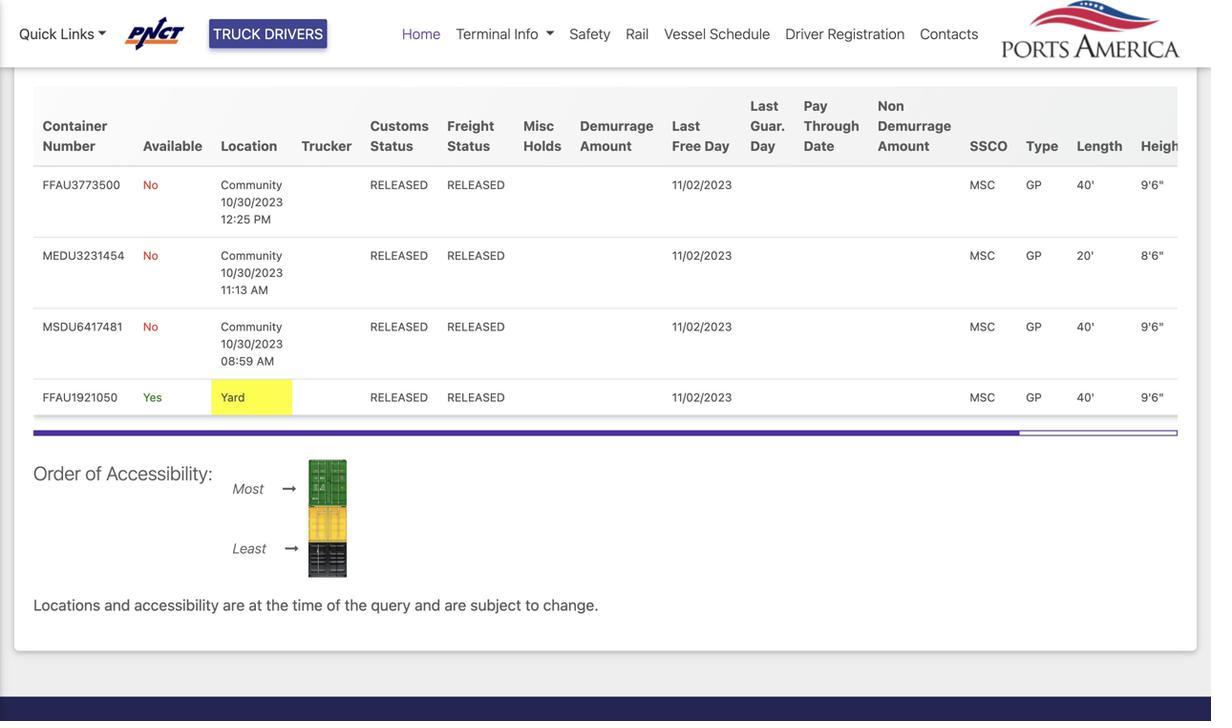Task type: describe. For each thing, give the bounding box(es) containing it.
community for 08:59
[[221, 320, 282, 333]]

non demurrage amount
[[878, 98, 952, 154]]

safety
[[570, 25, 611, 42]]

click
[[64, 27, 101, 47]]

customs
[[370, 118, 429, 134]]

contacts
[[920, 25, 979, 42]]

ffau3773500
[[43, 178, 120, 192]]

at
[[249, 596, 262, 614]]

number
[[43, 138, 95, 154]]

search
[[206, 27, 259, 47]]

am for 08:59
[[257, 354, 274, 368]]

info
[[515, 25, 539, 42]]

msc for community 10/30/2023 12:25 pm
[[970, 178, 996, 192]]

contacts link
[[913, 15, 987, 52]]

pay through date
[[804, 98, 860, 154]]

08:59
[[221, 354, 253, 368]]

3 40' from the top
[[1077, 391, 1095, 404]]

rail link
[[619, 15, 657, 52]]

4 msc from the top
[[970, 391, 996, 404]]

yard
[[221, 391, 245, 404]]

msdu6417481
[[43, 320, 122, 333]]

freight status
[[447, 118, 494, 154]]

quick links
[[19, 25, 94, 42]]

1 and from the left
[[104, 596, 130, 614]]

community 10/30/2023 11:13 am
[[221, 249, 283, 297]]

registration
[[828, 25, 905, 42]]

11/02/2023 for community 10/30/2023 12:25 pm
[[672, 178, 732, 192]]

community for 12:25
[[221, 178, 282, 192]]

holds
[[524, 138, 562, 154]]

locations and accessibility are at the time of the query and are subject to change.
[[33, 596, 599, 614]]

misc
[[524, 118, 554, 134]]

subject
[[470, 596, 521, 614]]

non
[[878, 98, 905, 114]]

amount inside 'demurrage amount'
[[580, 138, 632, 154]]

10/30/2023 for 08:59
[[221, 337, 283, 351]]

click here for new search
[[64, 27, 259, 47]]

new
[[168, 27, 202, 47]]

location
[[221, 138, 277, 154]]

ssco
[[970, 138, 1008, 154]]

quick
[[19, 25, 57, 42]]

container
[[43, 118, 107, 134]]

4 gp from the top
[[1026, 391, 1042, 404]]

2 the from the left
[[345, 596, 367, 614]]

amount inside non demurrage amount
[[878, 138, 930, 154]]

truck drivers
[[213, 25, 323, 42]]

1 horizontal spatial of
[[327, 596, 341, 614]]

schedule
[[710, 25, 771, 42]]

rail
[[626, 25, 649, 42]]

to
[[525, 596, 539, 614]]

truck drivers link
[[209, 19, 327, 48]]

10/30/2023 for 12:25
[[221, 195, 283, 209]]

height
[[1141, 138, 1185, 154]]

12:25
[[221, 213, 251, 226]]

yes
[[143, 391, 162, 404]]

through
[[804, 118, 860, 134]]

links
[[61, 25, 94, 42]]

msc for community 10/30/2023 08:59 am
[[970, 320, 996, 333]]

guar.
[[751, 118, 786, 134]]

terminal info
[[456, 25, 539, 42]]

here
[[105, 27, 139, 47]]

truck
[[213, 25, 261, 42]]

pay
[[804, 98, 828, 114]]

gp for community 10/30/2023 08:59 am
[[1026, 320, 1042, 333]]

accessibility:
[[106, 462, 213, 485]]

terminal info link
[[449, 15, 562, 52]]

last guar. day
[[751, 98, 786, 154]]

last for last guar. day
[[751, 98, 779, 114]]

pm
[[254, 213, 271, 226]]

drivers
[[265, 25, 323, 42]]

accessibility
[[134, 596, 219, 614]]

long arrow right image for most
[[275, 483, 304, 496]]

trucker
[[301, 138, 352, 154]]

free
[[672, 138, 701, 154]]

2 demurrage from the left
[[878, 118, 952, 134]]

for
[[143, 27, 164, 47]]

home
[[402, 25, 441, 42]]

driver registration link
[[778, 15, 913, 52]]

am for 11:13
[[251, 283, 268, 297]]

available
[[143, 138, 203, 154]]

day for last free day
[[705, 138, 730, 154]]

status for freight status
[[447, 138, 490, 154]]



Task type: vqa. For each thing, say whether or not it's contained in the screenshot.
9'6" to the top
yes



Task type: locate. For each thing, give the bounding box(es) containing it.
3 9'6" from the top
[[1141, 391, 1165, 404]]

10/30/2023 for 11:13
[[221, 266, 283, 280]]

driver registration
[[786, 25, 905, 42]]

3 community from the top
[[221, 320, 282, 333]]

last inside last guar. day
[[751, 98, 779, 114]]

2 status from the left
[[447, 138, 490, 154]]

no for medu3231454
[[143, 249, 158, 262]]

1 are from the left
[[223, 596, 245, 614]]

1 vertical spatial 9'6"
[[1141, 320, 1165, 333]]

community up pm
[[221, 178, 282, 192]]

vessel schedule
[[664, 25, 771, 42]]

0 vertical spatial 40'
[[1077, 178, 1095, 192]]

and
[[104, 596, 130, 614], [415, 596, 441, 614]]

40' for community 10/30/2023 08:59 am
[[1077, 320, 1095, 333]]

released
[[370, 178, 428, 192], [447, 178, 505, 192], [370, 249, 428, 262], [447, 249, 505, 262], [370, 320, 428, 333], [447, 320, 505, 333], [370, 391, 428, 404], [447, 391, 505, 404]]

2 vertical spatial 10/30/2023
[[221, 337, 283, 351]]

am
[[251, 283, 268, 297], [257, 354, 274, 368]]

0 horizontal spatial status
[[370, 138, 413, 154]]

0 vertical spatial last
[[751, 98, 779, 114]]

2 day from the left
[[751, 138, 776, 154]]

no for msdu6417481
[[143, 320, 158, 333]]

day for last guar. day
[[751, 138, 776, 154]]

2 are from the left
[[445, 596, 466, 614]]

most
[[233, 481, 264, 497]]

community down pm
[[221, 249, 282, 262]]

community up 08:59
[[221, 320, 282, 333]]

last up free
[[672, 118, 701, 134]]

community 10/30/2023 08:59 am
[[221, 320, 283, 368]]

container number
[[43, 118, 107, 154]]

1 vertical spatial am
[[257, 354, 274, 368]]

search image
[[41, 29, 57, 46]]

11/02/2023 for community 10/30/2023 08:59 am
[[672, 320, 732, 333]]

3 gp from the top
[[1026, 320, 1042, 333]]

0 vertical spatial am
[[251, 283, 268, 297]]

gp for community 10/30/2023 12:25 pm
[[1026, 178, 1042, 192]]

status for customs status
[[370, 138, 413, 154]]

date
[[804, 138, 835, 154]]

freight
[[447, 118, 494, 134]]

am inside community 10/30/2023 11:13 am
[[251, 283, 268, 297]]

misc holds
[[524, 118, 562, 154]]

2 vertical spatial community
[[221, 320, 282, 333]]

least
[[233, 540, 266, 557]]

0 vertical spatial of
[[85, 462, 102, 485]]

long arrow right image right least
[[278, 542, 307, 556]]

day down guar.
[[751, 138, 776, 154]]

0 vertical spatial no
[[143, 178, 158, 192]]

0 horizontal spatial last
[[672, 118, 701, 134]]

day right free
[[705, 138, 730, 154]]

community
[[221, 178, 282, 192], [221, 249, 282, 262], [221, 320, 282, 333]]

2 gp from the top
[[1026, 249, 1042, 262]]

order
[[33, 462, 81, 485]]

no down available
[[143, 178, 158, 192]]

3 10/30/2023 from the top
[[221, 337, 283, 351]]

1 horizontal spatial and
[[415, 596, 441, 614]]

am right 08:59
[[257, 354, 274, 368]]

2 vertical spatial no
[[143, 320, 158, 333]]

1 vertical spatial community
[[221, 249, 282, 262]]

are left subject
[[445, 596, 466, 614]]

0 horizontal spatial the
[[266, 596, 289, 614]]

the left query
[[345, 596, 367, 614]]

time
[[293, 596, 323, 614]]

2 9'6" from the top
[[1141, 320, 1165, 333]]

gp
[[1026, 178, 1042, 192], [1026, 249, 1042, 262], [1026, 320, 1042, 333], [1026, 391, 1042, 404]]

community inside community 10/30/2023 11:13 am
[[221, 249, 282, 262]]

11/02/2023
[[672, 178, 732, 192], [672, 249, 732, 262], [672, 320, 732, 333], [672, 391, 732, 404]]

status down freight
[[447, 138, 490, 154]]

1 horizontal spatial status
[[447, 138, 490, 154]]

type
[[1026, 138, 1059, 154]]

day inside the 'last free day'
[[705, 138, 730, 154]]

demurrage right misc holds at the left top of page
[[580, 118, 654, 134]]

are left at
[[223, 596, 245, 614]]

10/30/2023 up pm
[[221, 195, 283, 209]]

0 horizontal spatial of
[[85, 462, 102, 485]]

1 horizontal spatial are
[[445, 596, 466, 614]]

of right time
[[327, 596, 341, 614]]

community inside community 10/30/2023 12:25 pm
[[221, 178, 282, 192]]

1 the from the left
[[266, 596, 289, 614]]

0 vertical spatial 10/30/2023
[[221, 195, 283, 209]]

amount right holds
[[580, 138, 632, 154]]

0 horizontal spatial and
[[104, 596, 130, 614]]

community inside community 10/30/2023 08:59 am
[[221, 320, 282, 333]]

no
[[143, 178, 158, 192], [143, 249, 158, 262], [143, 320, 158, 333]]

status down customs
[[370, 138, 413, 154]]

order of accessibility:
[[33, 462, 213, 485]]

click here for new search link
[[33, 27, 1178, 47]]

no right medu3231454
[[143, 249, 158, 262]]

0 horizontal spatial day
[[705, 138, 730, 154]]

1 vertical spatial no
[[143, 249, 158, 262]]

long arrow right image right most
[[275, 483, 304, 496]]

0 vertical spatial long arrow right image
[[275, 483, 304, 496]]

safety link
[[562, 15, 619, 52]]

demurrage down non
[[878, 118, 952, 134]]

query
[[371, 596, 411, 614]]

10/30/2023 up 11:13 on the left top of page
[[221, 266, 283, 280]]

1 horizontal spatial demurrage
[[878, 118, 952, 134]]

medu3231454
[[43, 249, 125, 262]]

1 demurrage from the left
[[580, 118, 654, 134]]

2 11/02/2023 from the top
[[672, 249, 732, 262]]

1 amount from the left
[[580, 138, 632, 154]]

terminal
[[456, 25, 511, 42]]

2 40' from the top
[[1077, 320, 1095, 333]]

1 10/30/2023 from the top
[[221, 195, 283, 209]]

1 msc from the top
[[970, 178, 996, 192]]

quick links link
[[19, 23, 107, 44]]

last free day
[[672, 118, 730, 154]]

2 no from the top
[[143, 249, 158, 262]]

9'6" for community 10/30/2023 08:59 am
[[1141, 320, 1165, 333]]

1 vertical spatial 10/30/2023
[[221, 266, 283, 280]]

amount down non
[[878, 138, 930, 154]]

vessel schedule link
[[657, 15, 778, 52]]

ffau1921050
[[43, 391, 118, 404]]

no right msdu6417481
[[143, 320, 158, 333]]

2 10/30/2023 from the top
[[221, 266, 283, 280]]

20'
[[1077, 249, 1095, 262]]

11/02/2023 for community 10/30/2023 11:13 am
[[672, 249, 732, 262]]

10/30/2023 up 08:59
[[221, 337, 283, 351]]

40'
[[1077, 178, 1095, 192], [1077, 320, 1095, 333], [1077, 391, 1095, 404]]

0 vertical spatial 9'6"
[[1141, 178, 1165, 192]]

1 day from the left
[[705, 138, 730, 154]]

community 10/30/2023 12:25 pm
[[221, 178, 283, 226]]

locations
[[33, 596, 100, 614]]

2 community from the top
[[221, 249, 282, 262]]

2 vertical spatial 9'6"
[[1141, 391, 1165, 404]]

msc for community 10/30/2023 11:13 am
[[970, 249, 996, 262]]

1 9'6" from the top
[[1141, 178, 1165, 192]]

1 community from the top
[[221, 178, 282, 192]]

last inside the 'last free day'
[[672, 118, 701, 134]]

0 vertical spatial community
[[221, 178, 282, 192]]

1 horizontal spatial amount
[[878, 138, 930, 154]]

3 no from the top
[[143, 320, 158, 333]]

vessel
[[664, 25, 706, 42]]

0 horizontal spatial demurrage
[[580, 118, 654, 134]]

long arrow right image
[[275, 483, 304, 496], [278, 542, 307, 556]]

9'6" for community 10/30/2023 12:25 pm
[[1141, 178, 1165, 192]]

4 11/02/2023 from the top
[[672, 391, 732, 404]]

day
[[705, 138, 730, 154], [751, 138, 776, 154]]

demurrage amount
[[580, 118, 654, 154]]

community for 11:13
[[221, 249, 282, 262]]

day inside last guar. day
[[751, 138, 776, 154]]

2 and from the left
[[415, 596, 441, 614]]

are
[[223, 596, 245, 614], [445, 596, 466, 614]]

1 vertical spatial 40'
[[1077, 320, 1095, 333]]

last
[[751, 98, 779, 114], [672, 118, 701, 134]]

and right query
[[415, 596, 441, 614]]

of
[[85, 462, 102, 485], [327, 596, 341, 614]]

amount
[[580, 138, 632, 154], [878, 138, 930, 154]]

the right at
[[266, 596, 289, 614]]

the
[[266, 596, 289, 614], [345, 596, 367, 614]]

demurrage
[[580, 118, 654, 134], [878, 118, 952, 134]]

status inside freight status
[[447, 138, 490, 154]]

1 11/02/2023 from the top
[[672, 178, 732, 192]]

change.
[[543, 596, 599, 614]]

3 11/02/2023 from the top
[[672, 320, 732, 333]]

length
[[1077, 138, 1123, 154]]

40' for community 10/30/2023 12:25 pm
[[1077, 178, 1095, 192]]

of right order
[[85, 462, 102, 485]]

2 msc from the top
[[970, 249, 996, 262]]

2 amount from the left
[[878, 138, 930, 154]]

last for last free day
[[672, 118, 701, 134]]

no for ffau3773500
[[143, 178, 158, 192]]

1 40' from the top
[[1077, 178, 1095, 192]]

8'6"
[[1141, 249, 1165, 262]]

home link
[[395, 15, 449, 52]]

9'6"
[[1141, 178, 1165, 192], [1141, 320, 1165, 333], [1141, 391, 1165, 404]]

1 status from the left
[[370, 138, 413, 154]]

1 horizontal spatial day
[[751, 138, 776, 154]]

0 horizontal spatial are
[[223, 596, 245, 614]]

status inside customs status
[[370, 138, 413, 154]]

1 vertical spatial of
[[327, 596, 341, 614]]

and right locations
[[104, 596, 130, 614]]

10/30/2023
[[221, 195, 283, 209], [221, 266, 283, 280], [221, 337, 283, 351]]

3 msc from the top
[[970, 320, 996, 333]]

2 vertical spatial 40'
[[1077, 391, 1095, 404]]

0 horizontal spatial amount
[[580, 138, 632, 154]]

1 horizontal spatial last
[[751, 98, 779, 114]]

1 horizontal spatial the
[[345, 596, 367, 614]]

1 gp from the top
[[1026, 178, 1042, 192]]

1 no from the top
[[143, 178, 158, 192]]

am right 11:13 on the left top of page
[[251, 283, 268, 297]]

long arrow right image for least
[[278, 542, 307, 556]]

customs status
[[370, 118, 429, 154]]

11:13
[[221, 283, 247, 297]]

gp for community 10/30/2023 11:13 am
[[1026, 249, 1042, 262]]

1 vertical spatial long arrow right image
[[278, 542, 307, 556]]

last up guar.
[[751, 98, 779, 114]]

1 vertical spatial last
[[672, 118, 701, 134]]

driver
[[786, 25, 824, 42]]

am inside community 10/30/2023 08:59 am
[[257, 354, 274, 368]]



